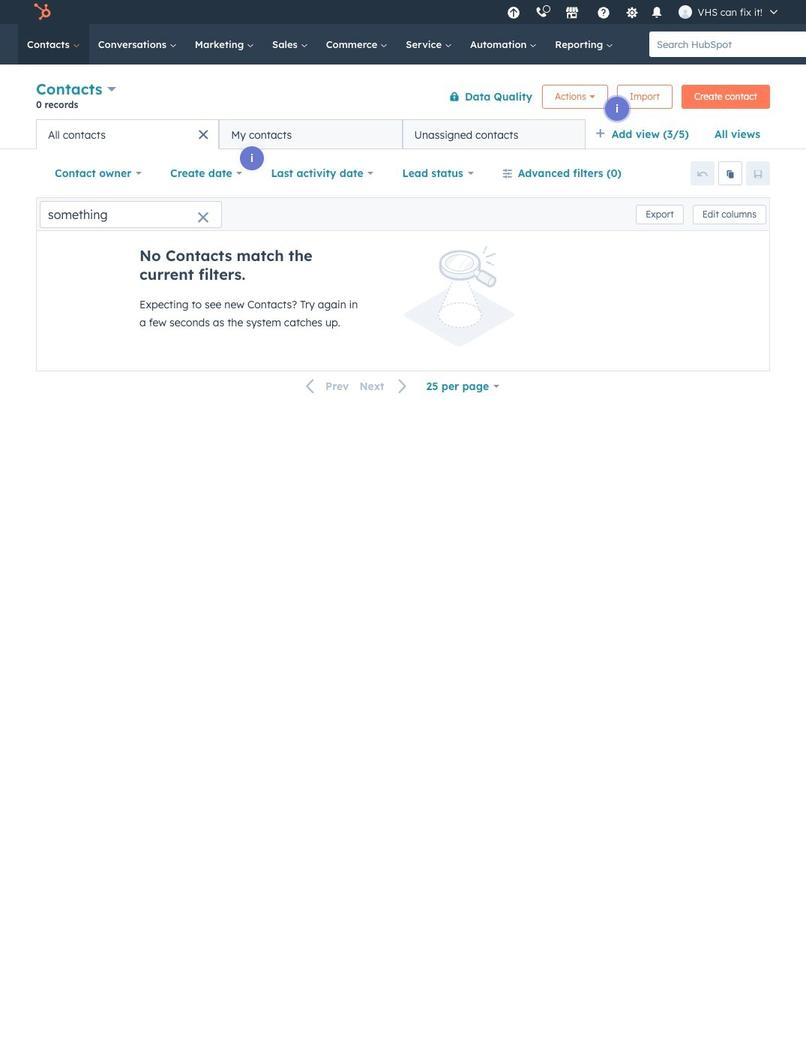 Task type: locate. For each thing, give the bounding box(es) containing it.
banner
[[36, 77, 771, 119]]

Search HubSpot search field
[[650, 32, 807, 57]]

clear input image
[[197, 212, 209, 224]]

menu
[[500, 0, 789, 24]]

marketplaces image
[[566, 7, 579, 20]]



Task type: describe. For each thing, give the bounding box(es) containing it.
Search name, phone, email addresses, or company search field
[[40, 201, 222, 228]]

pagination navigation
[[297, 377, 417, 397]]

jacob simon image
[[679, 5, 692, 19]]



Task type: vqa. For each thing, say whether or not it's contained in the screenshot.
"Search name, phone, email addresses, or company" search field
yes



